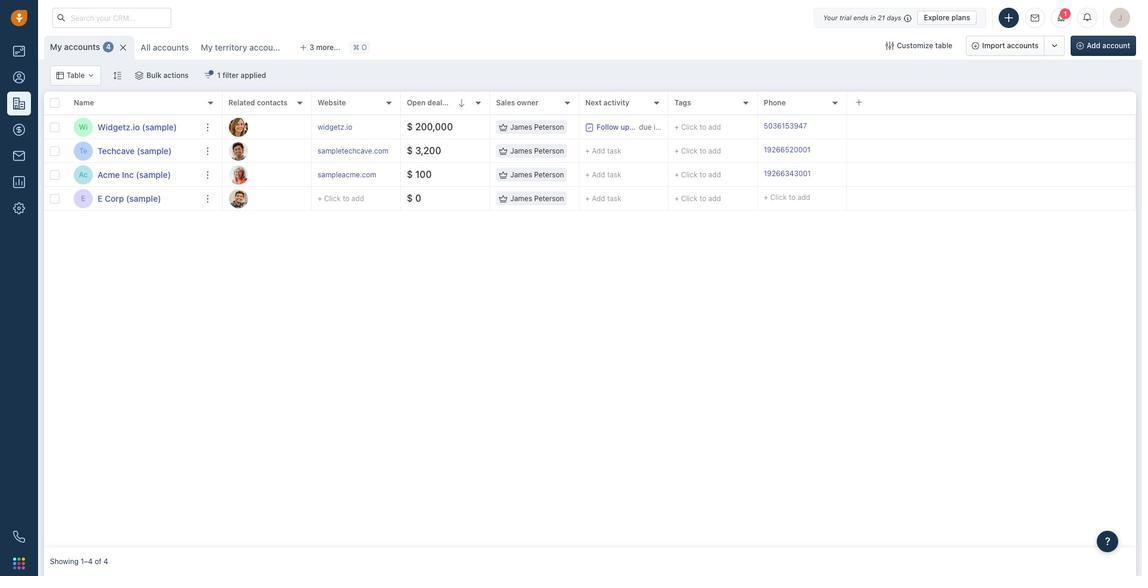 Task type: locate. For each thing, give the bounding box(es) containing it.
james peterson for $ 3,200
[[511, 146, 564, 155]]

1 j image from the top
[[229, 118, 248, 137]]

0 horizontal spatial in
[[654, 122, 660, 131]]

in
[[871, 13, 876, 21], [654, 122, 660, 131]]

james
[[511, 123, 532, 131], [511, 146, 532, 155], [511, 170, 532, 179], [511, 194, 532, 203]]

2 vertical spatial container_wx8msf4aqz5i3rn1 image
[[499, 147, 508, 155]]

accounts up table
[[64, 42, 100, 52]]

ac
[[79, 170, 88, 179]]

1 vertical spatial container_wx8msf4aqz5i3rn1 image
[[499, 123, 508, 131]]

days
[[887, 13, 902, 21], [668, 122, 684, 131]]

container_wx8msf4aqz5i3rn1 image inside bulk actions button
[[135, 71, 144, 80]]

related contacts
[[229, 98, 288, 107]]

sales
[[496, 98, 515, 107]]

techcave (sample) link
[[98, 145, 172, 157]]

1 vertical spatial days
[[668, 122, 684, 131]]

task for $ 100
[[607, 170, 622, 179]]

4 down search your crm... text field
[[106, 43, 111, 51]]

e down ac
[[81, 194, 85, 203]]

1 inside button
[[217, 71, 221, 80]]

j image up s image on the left top of the page
[[229, 118, 248, 137]]

1 peterson from the top
[[534, 123, 564, 131]]

days right 21
[[887, 13, 902, 21]]

phone image
[[13, 531, 25, 543]]

0 vertical spatial task
[[607, 146, 622, 155]]

+ click to add
[[675, 123, 721, 131], [675, 146, 721, 155], [675, 170, 721, 179], [764, 193, 811, 202], [318, 194, 364, 203], [675, 194, 721, 203]]

explore plans link
[[918, 10, 977, 25]]

0 vertical spatial + add task
[[586, 146, 622, 155]]

customize
[[897, 41, 934, 50]]

3 task from the top
[[607, 194, 622, 203]]

e for e corp (sample)
[[98, 193, 103, 203]]

to for 200,000
[[700, 123, 707, 131]]

1 james peterson from the top
[[511, 123, 564, 131]]

all
[[141, 42, 151, 52]]

3 peterson from the top
[[534, 170, 564, 179]]

my territory accounts button
[[195, 36, 290, 60], [201, 42, 286, 52]]

container_wx8msf4aqz5i3rn1 image
[[135, 71, 144, 80], [204, 71, 212, 80], [57, 72, 64, 79], [88, 72, 95, 79], [586, 123, 594, 131], [499, 170, 508, 179], [499, 194, 508, 203]]

1 horizontal spatial in
[[871, 13, 876, 21]]

1
[[1064, 10, 1068, 17], [217, 71, 221, 80]]

press space to select this row. row containing techcave (sample)
[[44, 139, 223, 163]]

to for 100
[[700, 170, 707, 179]]

1 horizontal spatial days
[[887, 13, 902, 21]]

1 vertical spatial in
[[654, 122, 660, 131]]

widgetz.io (sample) link
[[98, 121, 177, 133]]

2 + add task from the top
[[586, 170, 622, 179]]

2 task from the top
[[607, 170, 622, 179]]

james peterson
[[511, 123, 564, 131], [511, 146, 564, 155], [511, 170, 564, 179], [511, 194, 564, 203]]

add inside button
[[1087, 41, 1101, 50]]

add account button
[[1071, 36, 1137, 56]]

to for 3,200
[[700, 146, 707, 155]]

0 vertical spatial container_wx8msf4aqz5i3rn1 image
[[886, 42, 894, 50]]

2 row group from the left
[[223, 115, 1137, 211]]

+ click to add for $ 200,000
[[675, 123, 721, 131]]

1 row group from the left
[[44, 115, 223, 211]]

open
[[407, 98, 426, 107]]

0
[[415, 193, 421, 204]]

container_wx8msf4aqz5i3rn1 image for $ 3,200
[[499, 147, 508, 155]]

0 horizontal spatial days
[[668, 122, 684, 131]]

my left 'territory'
[[201, 42, 213, 52]]

+ click to add for $ 0
[[675, 194, 721, 203]]

filter
[[223, 71, 239, 80]]

(sample) right inc
[[136, 169, 171, 179]]

e corp (sample)
[[98, 193, 161, 203]]

my
[[50, 42, 62, 52], [201, 42, 213, 52]]

s image
[[229, 141, 248, 160]]

0 horizontal spatial 1
[[217, 71, 221, 80]]

press space to select this row. row containing $ 200,000
[[223, 115, 1137, 139]]

1 + add task from the top
[[586, 146, 622, 155]]

bulk actions
[[147, 71, 189, 80]]

1 horizontal spatial my
[[201, 42, 213, 52]]

james for 200,000
[[511, 123, 532, 131]]

phone element
[[7, 525, 31, 549]]

row group
[[44, 115, 223, 211], [223, 115, 1137, 211]]

activity
[[604, 98, 630, 107]]

all accounts
[[141, 42, 189, 52]]

widgetz.io
[[318, 123, 352, 131]]

4 peterson from the top
[[534, 194, 564, 203]]

due
[[639, 122, 652, 131]]

press space to select this row. row containing $ 100
[[223, 163, 1137, 187]]

accounts
[[1007, 41, 1039, 50], [64, 42, 100, 52], [153, 42, 189, 52], [249, 42, 286, 52]]

+
[[675, 123, 679, 131], [586, 146, 590, 155], [675, 146, 679, 155], [586, 170, 590, 179], [675, 170, 679, 179], [764, 193, 769, 202], [586, 194, 590, 203], [318, 194, 322, 203], [675, 194, 679, 203]]

all accounts button
[[135, 36, 195, 60], [141, 42, 189, 52]]

import
[[983, 41, 1005, 50]]

press space to select this row. row containing e corp (sample)
[[44, 187, 223, 211]]

add for $ 200,000
[[709, 123, 721, 131]]

wi
[[79, 123, 88, 131]]

+ add task
[[586, 146, 622, 155], [586, 170, 622, 179], [586, 194, 622, 203]]

j image down l icon on the left top
[[229, 189, 248, 208]]

1 vertical spatial + add task
[[586, 170, 622, 179]]

add
[[1087, 41, 1101, 50], [592, 146, 605, 155], [592, 170, 605, 179], [592, 194, 605, 203]]

peterson for $ 100
[[534, 170, 564, 179]]

container_wx8msf4aqz5i3rn1 image
[[886, 42, 894, 50], [499, 123, 508, 131], [499, 147, 508, 155]]

3 + add task from the top
[[586, 194, 622, 203]]

4 james from the top
[[511, 194, 532, 203]]

showing
[[50, 557, 79, 566]]

grid
[[44, 90, 1137, 547]]

more...
[[316, 43, 341, 52]]

1 cell from the top
[[847, 115, 1137, 139]]

e left corp at top left
[[98, 193, 103, 203]]

3 james peterson from the top
[[511, 170, 564, 179]]

(sample) down acme inc (sample) link
[[126, 193, 161, 203]]

in left 21
[[871, 13, 876, 21]]

customize table
[[897, 41, 953, 50]]

1 horizontal spatial 1
[[1064, 10, 1068, 17]]

widgetz.io (sample)
[[98, 122, 177, 132]]

your trial ends in 21 days
[[824, 13, 902, 21]]

acme inc (sample) link
[[98, 169, 171, 181]]

4 $ from the top
[[407, 193, 413, 204]]

2 james from the top
[[511, 146, 532, 155]]

click for $ 0
[[681, 194, 698, 203]]

(sample) down the name column header
[[142, 122, 177, 132]]

1 task from the top
[[607, 146, 622, 155]]

2 $ from the top
[[407, 145, 413, 156]]

(sample)
[[142, 122, 177, 132], [137, 145, 172, 156], [136, 169, 171, 179], [126, 193, 161, 203]]

2 vertical spatial task
[[607, 194, 622, 203]]

accounts right "all"
[[153, 42, 189, 52]]

add account
[[1087, 41, 1131, 50]]

in left 2
[[654, 122, 660, 131]]

days right 2
[[668, 122, 684, 131]]

0 vertical spatial 4
[[106, 43, 111, 51]]

days inside press space to select this row. row
[[668, 122, 684, 131]]

$ left 3,200
[[407, 145, 413, 156]]

acme
[[98, 169, 120, 179]]

press space to select this row. row containing $ 3,200
[[223, 139, 1137, 163]]

4 james peterson from the top
[[511, 194, 564, 203]]

2 j image from the top
[[229, 189, 248, 208]]

3 cell from the top
[[847, 163, 1137, 186]]

4
[[106, 43, 111, 51], [104, 557, 108, 566]]

1 horizontal spatial e
[[98, 193, 103, 203]]

click
[[681, 123, 698, 131], [681, 146, 698, 155], [681, 170, 698, 179], [771, 193, 787, 202], [324, 194, 341, 203], [681, 194, 698, 203]]

0 vertical spatial 1
[[1064, 10, 1068, 17]]

container_wx8msf4aqz5i3rn1 image inside 1 filter applied button
[[204, 71, 212, 80]]

add for $ 100
[[592, 170, 605, 179]]

0 vertical spatial j image
[[229, 118, 248, 137]]

1 $ from the top
[[407, 121, 413, 132]]

$ for $ 100
[[407, 169, 413, 180]]

accounts inside 'button'
[[1007, 41, 1039, 50]]

$ 100
[[407, 169, 432, 180]]

my up the table dropdown button
[[50, 42, 62, 52]]

container_wx8msf4aqz5i3rn1 image for $ 200,000
[[499, 123, 508, 131]]

cell
[[847, 115, 1137, 139], [847, 139, 1137, 162], [847, 163, 1137, 186], [847, 187, 1137, 210]]

peterson for $ 0
[[534, 194, 564, 203]]

accounts right import
[[1007, 41, 1039, 50]]

click for $ 200,000
[[681, 123, 698, 131]]

add
[[709, 123, 721, 131], [709, 146, 721, 155], [709, 170, 721, 179], [798, 193, 811, 202], [352, 194, 364, 203], [709, 194, 721, 203]]

peterson
[[534, 123, 564, 131], [534, 146, 564, 155], [534, 170, 564, 179], [534, 194, 564, 203]]

table button
[[50, 65, 101, 86]]

0 horizontal spatial my
[[50, 42, 62, 52]]

1 vertical spatial 1
[[217, 71, 221, 80]]

2 cell from the top
[[847, 139, 1137, 162]]

1 link
[[1051, 8, 1072, 28]]

2 peterson from the top
[[534, 146, 564, 155]]

widgetz.io link
[[318, 123, 352, 131]]

bulk
[[147, 71, 162, 80]]

cell for $ 200,000
[[847, 115, 1137, 139]]

1 vertical spatial j image
[[229, 189, 248, 208]]

3 james from the top
[[511, 170, 532, 179]]

contacts
[[257, 98, 288, 107]]

task
[[607, 146, 622, 155], [607, 170, 622, 179], [607, 194, 622, 203]]

2 james peterson from the top
[[511, 146, 564, 155]]

to
[[700, 123, 707, 131], [700, 146, 707, 155], [700, 170, 707, 179], [789, 193, 796, 202], [343, 194, 350, 203], [700, 194, 707, 203]]

4 cell from the top
[[847, 187, 1137, 210]]

(sample) inside 'techcave (sample)' 'link'
[[137, 145, 172, 156]]

$ left 0
[[407, 193, 413, 204]]

⌘ o
[[353, 43, 367, 52]]

19266343001
[[764, 169, 811, 178]]

james for 0
[[511, 194, 532, 203]]

2 vertical spatial + add task
[[586, 194, 622, 203]]

james peterson for $ 0
[[511, 194, 564, 203]]

0 horizontal spatial e
[[81, 194, 85, 203]]

$ left 100
[[407, 169, 413, 180]]

grid containing $ 200,000
[[44, 90, 1137, 547]]

press space to select this row. row
[[44, 115, 223, 139], [223, 115, 1137, 139], [44, 139, 223, 163], [223, 139, 1137, 163], [44, 163, 223, 187], [223, 163, 1137, 187], [44, 187, 223, 211], [223, 187, 1137, 211]]

1 vertical spatial task
[[607, 170, 622, 179]]

name
[[74, 98, 94, 107]]

james for 100
[[511, 170, 532, 179]]

accounts for my
[[64, 42, 100, 52]]

your
[[824, 13, 838, 21]]

j image
[[229, 118, 248, 137], [229, 189, 248, 208]]

(sample) down widgetz.io (sample) link on the top
[[137, 145, 172, 156]]

james peterson for $ 100
[[511, 170, 564, 179]]

3 $ from the top
[[407, 169, 413, 180]]

inc
[[122, 169, 134, 179]]

container_wx8msf4aqz5i3rn1 image inside 'customize table' 'button'
[[886, 42, 894, 50]]

4 right of
[[104, 557, 108, 566]]

200,000
[[415, 121, 453, 132]]

accounts up applied
[[249, 42, 286, 52]]

1 left filter
[[217, 71, 221, 80]]

1 james from the top
[[511, 123, 532, 131]]

my territory accounts
[[201, 42, 286, 52]]

$ left 200,000
[[407, 121, 413, 132]]

due in 2 days
[[639, 122, 684, 131]]

1 up import accounts group
[[1064, 10, 1068, 17]]



Task type: describe. For each thing, give the bounding box(es) containing it.
task for $ 3,200
[[607, 146, 622, 155]]

cell for $ 0
[[847, 187, 1137, 210]]

import accounts button
[[967, 36, 1045, 56]]

1 filter applied button
[[196, 65, 274, 86]]

accounts for import
[[1007, 41, 1039, 50]]

press space to select this row. row containing widgetz.io (sample)
[[44, 115, 223, 139]]

j image for $ 200,000
[[229, 118, 248, 137]]

james for 3,200
[[511, 146, 532, 155]]

website
[[318, 98, 346, 107]]

sales owner
[[496, 98, 539, 107]]

+ add task for $ 3,200
[[586, 146, 622, 155]]

corp
[[105, 193, 124, 203]]

1 for 1
[[1064, 10, 1068, 17]]

tags
[[675, 98, 691, 107]]

my accounts 4
[[50, 42, 111, 52]]

import accounts group
[[967, 36, 1065, 56]]

0 vertical spatial days
[[887, 13, 902, 21]]

actions
[[164, 71, 189, 80]]

of
[[95, 557, 102, 566]]

add for $ 3,200
[[709, 146, 721, 155]]

ends
[[854, 13, 869, 21]]

3
[[310, 43, 314, 52]]

1–4
[[81, 557, 93, 566]]

100
[[415, 169, 432, 180]]

task for $ 0
[[607, 194, 622, 203]]

row group containing $ 200,000
[[223, 115, 1137, 211]]

account
[[1103, 41, 1131, 50]]

sampleacme.com link
[[318, 170, 377, 179]]

+ click to add for $ 3,200
[[675, 146, 721, 155]]

next activity
[[586, 98, 630, 107]]

add for $ 3,200
[[592, 146, 605, 155]]

owner
[[517, 98, 539, 107]]

$ 0
[[407, 193, 421, 204]]

to for 0
[[700, 194, 707, 203]]

2
[[662, 122, 666, 131]]

+ click to add for $ 100
[[675, 170, 721, 179]]

l image
[[229, 165, 248, 184]]

$ for $ 200,000
[[407, 121, 413, 132]]

0 vertical spatial in
[[871, 13, 876, 21]]

techcave
[[98, 145, 135, 156]]

j image for $ 0
[[229, 189, 248, 208]]

peterson for $ 3,200
[[534, 146, 564, 155]]

1 vertical spatial 4
[[104, 557, 108, 566]]

(sample) inside acme inc (sample) link
[[136, 169, 171, 179]]

plans
[[952, 13, 971, 22]]

name row
[[44, 92, 223, 115]]

click for $ 100
[[681, 170, 698, 179]]

explore
[[924, 13, 950, 22]]

press space to select this row. row containing $ 0
[[223, 187, 1137, 211]]

widgetz.io
[[98, 122, 140, 132]]

click for $ 3,200
[[681, 146, 698, 155]]

add for $ 0
[[592, 194, 605, 203]]

sampletechcave.com link
[[318, 146, 389, 155]]

name column header
[[68, 92, 223, 115]]

territory
[[215, 42, 247, 52]]

open deals amount
[[407, 98, 475, 107]]

3 more...
[[310, 43, 341, 52]]

⌘
[[353, 43, 360, 52]]

table
[[67, 71, 85, 80]]

sampletechcave.com
[[318, 146, 389, 155]]

1 filter applied
[[217, 71, 266, 80]]

explore plans
[[924, 13, 971, 22]]

e for e
[[81, 194, 85, 203]]

$ 200,000
[[407, 121, 453, 132]]

cell for $ 100
[[847, 163, 1137, 186]]

table
[[936, 41, 953, 50]]

import accounts
[[983, 41, 1039, 50]]

(sample) inside e corp (sample) link
[[126, 193, 161, 203]]

trial
[[840, 13, 852, 21]]

(sample) inside widgetz.io (sample) link
[[142, 122, 177, 132]]

$ for $ 3,200
[[407, 145, 413, 156]]

deals
[[428, 98, 446, 107]]

5036153947
[[764, 121, 807, 130]]

james peterson for $ 200,000
[[511, 123, 564, 131]]

+ add task for $ 0
[[586, 194, 622, 203]]

freshworks switcher image
[[13, 557, 25, 569]]

applied
[[241, 71, 266, 80]]

my for my accounts 4
[[50, 42, 62, 52]]

21
[[878, 13, 885, 21]]

4 inside my accounts 4
[[106, 43, 111, 51]]

style_myh0__igzzd8unmi image
[[113, 71, 122, 79]]

19266343001 link
[[764, 168, 811, 181]]

my accounts link
[[50, 41, 100, 53]]

my for my territory accounts
[[201, 42, 213, 52]]

sampleacme.com
[[318, 170, 377, 179]]

5036153947 link
[[764, 121, 807, 133]]

19266520001 link
[[764, 145, 811, 157]]

acme inc (sample)
[[98, 169, 171, 179]]

te
[[79, 146, 87, 155]]

showing 1–4 of 4
[[50, 557, 108, 566]]

press space to select this row. row containing acme inc (sample)
[[44, 163, 223, 187]]

accounts for all
[[153, 42, 189, 52]]

amount
[[448, 98, 475, 107]]

3 more... button
[[293, 39, 347, 56]]

1 for 1 filter applied
[[217, 71, 221, 80]]

add for $ 100
[[709, 170, 721, 179]]

row group containing widgetz.io (sample)
[[44, 115, 223, 211]]

next
[[586, 98, 602, 107]]

add for $ 0
[[709, 194, 721, 203]]

Search your CRM... text field
[[52, 8, 171, 28]]

3,200
[[415, 145, 441, 156]]

o
[[362, 43, 367, 52]]

peterson for $ 200,000
[[534, 123, 564, 131]]

cell for $ 3,200
[[847, 139, 1137, 162]]

customize table button
[[878, 36, 961, 56]]

phone
[[764, 98, 786, 107]]

+ add task for $ 100
[[586, 170, 622, 179]]

in inside row group
[[654, 122, 660, 131]]

19266520001
[[764, 145, 811, 154]]

techcave (sample)
[[98, 145, 172, 156]]

bulk actions button
[[128, 65, 196, 86]]

$ for $ 0
[[407, 193, 413, 204]]

related
[[229, 98, 255, 107]]



Task type: vqa. For each thing, say whether or not it's contained in the screenshot.


